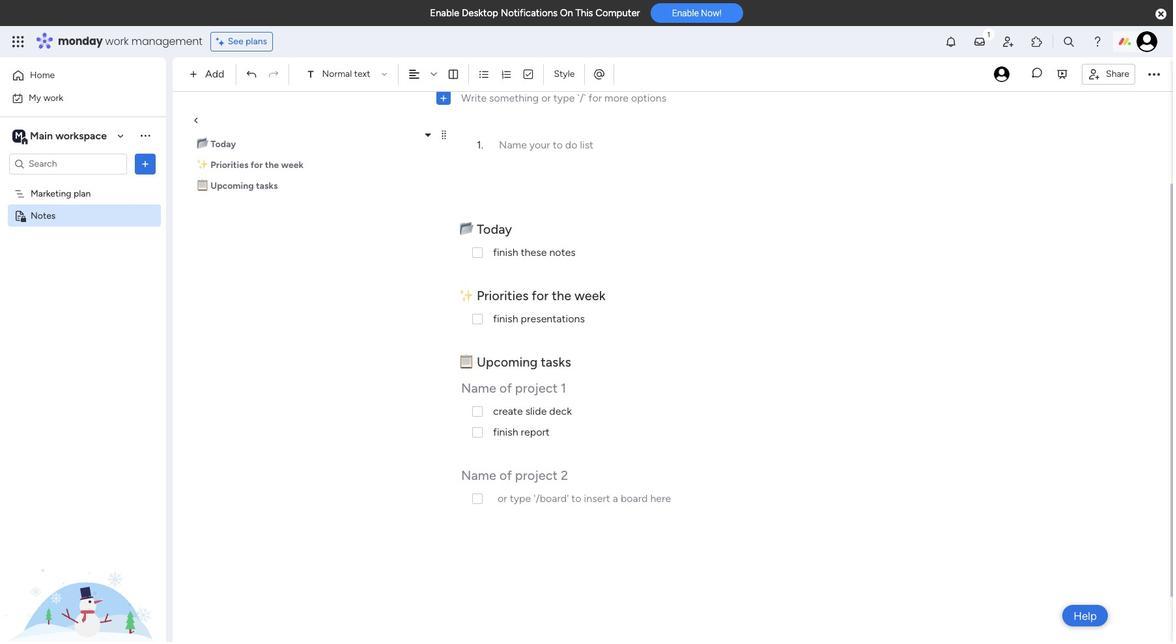Task type: vqa. For each thing, say whether or not it's contained in the screenshot.
the middle finish
yes



Task type: locate. For each thing, give the bounding box(es) containing it.
computer
[[596, 7, 640, 19]]

finish down "create"
[[493, 426, 518, 438]]

0 vertical spatial tasks
[[256, 180, 278, 192]]

finish presentations
[[493, 313, 585, 325]]

priorities
[[211, 160, 249, 171], [477, 288, 529, 304]]

lottie animation image
[[0, 511, 166, 642]]

2 finish from the top
[[493, 313, 518, 325]]

option
[[0, 182, 166, 184]]

inbox image
[[973, 35, 986, 48]]

1 vertical spatial 📋 upcoming tasks
[[459, 354, 571, 370]]

0 horizontal spatial 📋
[[197, 180, 208, 192]]

v2 ellipsis image
[[1149, 66, 1160, 83]]

1 horizontal spatial ✨
[[459, 288, 474, 304]]

.
[[481, 139, 483, 151]]

1 finish from the top
[[493, 246, 518, 259]]

select product image
[[12, 35, 25, 48]]

notes
[[31, 210, 56, 221]]

1 horizontal spatial 📂
[[459, 222, 474, 237]]

0 vertical spatial 📂
[[197, 139, 208, 150]]

see plans button
[[210, 32, 273, 51]]

0 vertical spatial work
[[105, 34, 129, 49]]

workspace selection element
[[12, 128, 109, 145]]

finish left presentations
[[493, 313, 518, 325]]

for
[[251, 160, 263, 171], [532, 288, 549, 304]]

2 vertical spatial finish
[[493, 426, 518, 438]]

📋 upcoming tasks
[[197, 180, 278, 192], [459, 354, 571, 370]]

my
[[29, 92, 41, 103]]

work for my
[[43, 92, 63, 103]]

1 vertical spatial the
[[552, 288, 571, 304]]

finish
[[493, 246, 518, 259], [493, 313, 518, 325], [493, 426, 518, 438]]

upcoming
[[211, 180, 254, 192], [477, 354, 538, 370]]

0 horizontal spatial ✨ priorities for the week
[[197, 160, 304, 171]]

✨
[[197, 160, 208, 171], [459, 288, 474, 304]]

0 horizontal spatial tasks
[[256, 180, 278, 192]]

finish report
[[493, 426, 550, 438]]

search everything image
[[1063, 35, 1076, 48]]

1 horizontal spatial week
[[575, 288, 606, 304]]

0 vertical spatial 📋
[[197, 180, 208, 192]]

work
[[105, 34, 129, 49], [43, 92, 63, 103]]

enable
[[430, 7, 460, 19], [672, 8, 699, 18]]

normal text
[[322, 68, 370, 79]]

work inside button
[[43, 92, 63, 103]]

+
[[440, 90, 448, 106]]

enable left now!
[[672, 8, 699, 18]]

these
[[521, 246, 547, 259]]

workspace image
[[12, 129, 25, 143]]

1 horizontal spatial 📋
[[459, 354, 474, 370]]

the
[[265, 160, 279, 171], [552, 288, 571, 304]]

create
[[493, 405, 523, 418]]

0 horizontal spatial work
[[43, 92, 63, 103]]

1 horizontal spatial work
[[105, 34, 129, 49]]

1 horizontal spatial for
[[532, 288, 549, 304]]

0 horizontal spatial week
[[281, 160, 304, 171]]

workspace options image
[[139, 129, 152, 142]]

dapulse close image
[[1156, 8, 1167, 21]]

0 horizontal spatial upcoming
[[211, 180, 254, 192]]

0 vertical spatial for
[[251, 160, 263, 171]]

3 finish from the top
[[493, 426, 518, 438]]

0 vertical spatial priorities
[[211, 160, 249, 171]]

list box
[[0, 180, 166, 403]]

see
[[228, 36, 243, 47]]

finish these notes
[[493, 246, 576, 259]]

📂 today
[[197, 139, 236, 150], [459, 222, 515, 237]]

1 vertical spatial finish
[[493, 313, 518, 325]]

0 horizontal spatial the
[[265, 160, 279, 171]]

1 vertical spatial tasks
[[541, 354, 571, 370]]

slide
[[526, 405, 547, 418]]

0 vertical spatial upcoming
[[211, 180, 254, 192]]

enable left 'desktop'
[[430, 7, 460, 19]]

monday work management
[[58, 34, 202, 49]]

1 vertical spatial upcoming
[[477, 354, 538, 370]]

help image
[[1091, 35, 1104, 48]]

0 horizontal spatial ✨
[[197, 160, 208, 171]]

1 vertical spatial ✨ priorities for the week
[[459, 288, 606, 304]]

main
[[30, 129, 53, 142]]

0 horizontal spatial for
[[251, 160, 263, 171]]

text
[[354, 68, 370, 79]]

tasks
[[256, 180, 278, 192], [541, 354, 571, 370]]

enable now! button
[[651, 3, 743, 23]]

0 vertical spatial today
[[211, 139, 236, 150]]

now!
[[701, 8, 722, 18]]

my work
[[29, 92, 63, 103]]

create slide deck
[[493, 405, 572, 418]]

📋
[[197, 180, 208, 192], [459, 354, 474, 370]]

1 horizontal spatial the
[[552, 288, 571, 304]]

enable now!
[[672, 8, 722, 18]]

0 horizontal spatial 📂 today
[[197, 139, 236, 150]]

plan
[[74, 188, 91, 199]]

0 vertical spatial finish
[[493, 246, 518, 259]]

week
[[281, 160, 304, 171], [575, 288, 606, 304]]

finish for finish presentations
[[493, 313, 518, 325]]

Search in workspace field
[[27, 156, 109, 171]]

finish left the these
[[493, 246, 518, 259]]

1 horizontal spatial upcoming
[[477, 354, 538, 370]]

0 horizontal spatial enable
[[430, 7, 460, 19]]

1 horizontal spatial enable
[[672, 8, 699, 18]]

work right monday
[[105, 34, 129, 49]]

1 horizontal spatial 📂 today
[[459, 222, 515, 237]]

✨ priorities for the week
[[197, 160, 304, 171], [459, 288, 606, 304]]

enable inside enable now! button
[[672, 8, 699, 18]]

today
[[211, 139, 236, 150], [477, 222, 512, 237]]

1 horizontal spatial priorities
[[477, 288, 529, 304]]

📂
[[197, 139, 208, 150], [459, 222, 474, 237]]

1 vertical spatial week
[[575, 288, 606, 304]]

work right my
[[43, 92, 63, 103]]

0 vertical spatial ✨ priorities for the week
[[197, 160, 304, 171]]

0 horizontal spatial 📋 upcoming tasks
[[197, 180, 278, 192]]

invite members image
[[1002, 35, 1015, 48]]

add button
[[184, 64, 232, 85]]

1 vertical spatial ✨
[[459, 288, 474, 304]]

enable desktop notifications on this computer
[[430, 7, 640, 19]]

marketing plan
[[31, 188, 91, 199]]

workspace
[[55, 129, 107, 142]]

this
[[576, 7, 593, 19]]

1 vertical spatial work
[[43, 92, 63, 103]]

1 vertical spatial priorities
[[477, 288, 529, 304]]

1 horizontal spatial today
[[477, 222, 512, 237]]

0 horizontal spatial today
[[211, 139, 236, 150]]



Task type: describe. For each thing, give the bounding box(es) containing it.
lottie animation element
[[0, 511, 166, 642]]

1 vertical spatial today
[[477, 222, 512, 237]]

1 horizontal spatial 📋 upcoming tasks
[[459, 354, 571, 370]]

1 horizontal spatial ✨ priorities for the week
[[459, 288, 606, 304]]

deck
[[549, 405, 572, 418]]

checklist image
[[523, 68, 535, 80]]

add
[[205, 68, 224, 80]]

m
[[15, 130, 23, 141]]

notifications
[[501, 7, 558, 19]]

0 vertical spatial week
[[281, 160, 304, 171]]

my work button
[[8, 88, 140, 108]]

monday
[[58, 34, 103, 49]]

work for monday
[[105, 34, 129, 49]]

numbered list image
[[501, 68, 512, 80]]

see plans
[[228, 36, 267, 47]]

share button
[[1082, 64, 1136, 84]]

home button
[[8, 65, 140, 86]]

notes
[[550, 246, 576, 259]]

management
[[131, 34, 202, 49]]

1 image
[[983, 27, 995, 41]]

1 vertical spatial 📂 today
[[459, 222, 515, 237]]

options image
[[139, 157, 152, 170]]

marketing
[[31, 188, 71, 199]]

enable for enable now!
[[672, 8, 699, 18]]

menu image
[[439, 130, 449, 140]]

0 vertical spatial 📋 upcoming tasks
[[197, 180, 278, 192]]

menu image
[[423, 93, 433, 104]]

home
[[30, 70, 55, 81]]

finish for finish these notes
[[493, 246, 518, 259]]

bulleted list image
[[479, 68, 490, 80]]

board activity image
[[994, 66, 1010, 82]]

apps image
[[1031, 35, 1044, 48]]

on
[[560, 7, 573, 19]]

list box containing marketing plan
[[0, 180, 166, 403]]

1
[[477, 139, 481, 151]]

undo ⌘+z image
[[246, 68, 258, 80]]

1 vertical spatial for
[[532, 288, 549, 304]]

style
[[554, 68, 575, 79]]

1 horizontal spatial tasks
[[541, 354, 571, 370]]

finish for finish report
[[493, 426, 518, 438]]

share
[[1106, 68, 1130, 79]]

0 vertical spatial 📂 today
[[197, 139, 236, 150]]

layout image
[[448, 68, 460, 80]]

help
[[1074, 610, 1097, 623]]

enable for enable desktop notifications on this computer
[[430, 7, 460, 19]]

1 vertical spatial 📋
[[459, 354, 474, 370]]

0 horizontal spatial 📂
[[197, 139, 208, 150]]

mention image
[[593, 67, 606, 80]]

0 vertical spatial ✨
[[197, 160, 208, 171]]

help button
[[1063, 605, 1108, 627]]

presentations
[[521, 313, 585, 325]]

main workspace
[[30, 129, 107, 142]]

desktop
[[462, 7, 498, 19]]

normal
[[322, 68, 352, 79]]

style button
[[548, 63, 581, 85]]

+ button
[[437, 90, 451, 106]]

0 vertical spatial the
[[265, 160, 279, 171]]

0 horizontal spatial priorities
[[211, 160, 249, 171]]

1 vertical spatial 📂
[[459, 222, 474, 237]]

notifications image
[[945, 35, 958, 48]]

plans
[[246, 36, 267, 47]]

report
[[521, 426, 550, 438]]

private board image
[[14, 209, 26, 222]]

1 .
[[477, 139, 483, 151]]

kendall parks image
[[1137, 31, 1158, 52]]



